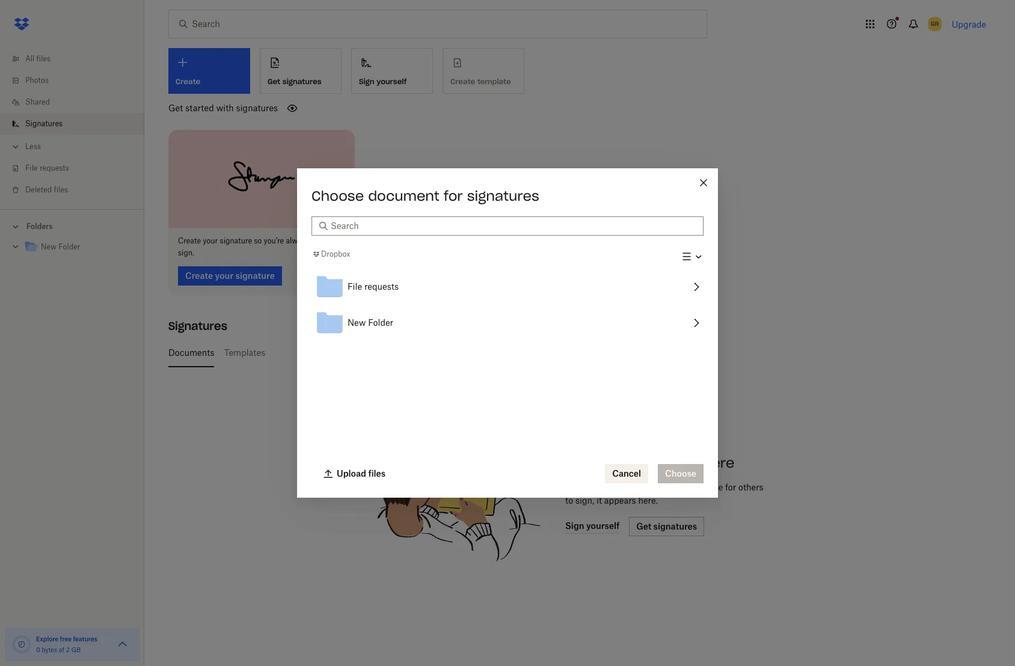 Task type: vqa. For each thing, say whether or not it's contained in the screenshot.
rightmost Get
yes



Task type: describe. For each thing, give the bounding box(es) containing it.
one
[[708, 482, 723, 492]]

templates
[[224, 347, 265, 358]]

deleted files link
[[10, 179, 144, 201]]

sign.
[[178, 248, 194, 257]]

files for all files
[[36, 54, 51, 63]]

row group inside 'choose document for signatures' dialog
[[312, 269, 704, 341]]

new folder for new folder link
[[41, 242, 80, 251]]

to inside when you sign a document or send one for others to sign, it appears here.
[[565, 495, 573, 505]]

appear
[[649, 454, 699, 471]]

when you sign a document or send one for others to sign, it appears here.
[[565, 482, 764, 505]]

always
[[286, 236, 309, 245]]

files for upload files
[[368, 468, 386, 479]]

folder for new folder button
[[368, 318, 393, 328]]

sign yourself
[[359, 77, 407, 86]]

with
[[216, 103, 234, 113]]

bytes
[[42, 646, 57, 654]]

it
[[597, 495, 602, 505]]

shared link
[[10, 91, 144, 113]]

choose
[[312, 188, 364, 204]]

of
[[59, 646, 64, 654]]

cancel button
[[605, 464, 648, 484]]

choose document for signatures
[[312, 188, 539, 204]]

templates tab
[[224, 338, 265, 367]]

yourself
[[377, 77, 407, 86]]

document inside when you sign a document or send one for others to sign, it appears here.
[[634, 482, 674, 492]]

started
[[185, 103, 214, 113]]

choose document for signatures dialog
[[297, 168, 718, 498]]

document inside dialog
[[368, 188, 439, 204]]

all files
[[25, 54, 51, 63]]

cancel
[[612, 468, 641, 479]]

ready
[[311, 236, 330, 245]]

Search text field
[[331, 220, 696, 233]]

dropbox link
[[312, 249, 350, 261]]

signatures for choose document for signatures
[[467, 188, 539, 204]]

so
[[254, 236, 262, 245]]

photos link
[[10, 70, 144, 91]]

new folder for new folder button
[[348, 318, 393, 328]]

0 horizontal spatial file
[[25, 164, 38, 173]]

list containing all files
[[0, 41, 144, 209]]

0 vertical spatial requests
[[40, 164, 69, 173]]

upgrade
[[952, 19, 986, 29]]

new for new folder link
[[41, 242, 57, 251]]

features
[[73, 636, 97, 643]]

when
[[565, 482, 589, 492]]

shared
[[25, 97, 50, 106]]

new for new folder button
[[348, 318, 366, 328]]

upload files
[[337, 468, 386, 479]]

create
[[178, 236, 201, 245]]

get started with signatures
[[168, 103, 278, 113]]

for inside dialog
[[444, 188, 463, 204]]

file requests button
[[312, 269, 704, 305]]

signatures inside "list item"
[[25, 119, 63, 128]]

here.
[[638, 495, 658, 505]]

you're
[[264, 236, 284, 245]]

sign,
[[575, 495, 594, 505]]

documents for documents
[[168, 347, 214, 358]]

file inside "button"
[[348, 282, 362, 292]]

deleted
[[25, 185, 52, 194]]

requests inside "button"
[[364, 282, 399, 292]]

you
[[591, 482, 606, 492]]

gb
[[71, 646, 81, 654]]

signatures for get started with signatures
[[236, 103, 278, 113]]



Task type: locate. For each thing, give the bounding box(es) containing it.
0 vertical spatial new folder
[[41, 242, 80, 251]]

signatures up documents tab
[[168, 319, 227, 333]]

row group
[[312, 269, 704, 341]]

get signatures
[[268, 77, 322, 86]]

1 vertical spatial get
[[168, 103, 183, 113]]

2 vertical spatial signatures
[[467, 188, 539, 204]]

create your signature so you're always ready to sign.
[[178, 236, 339, 257]]

1 horizontal spatial new
[[348, 318, 366, 328]]

signatures link
[[10, 113, 144, 135]]

sign
[[359, 77, 374, 86]]

0 horizontal spatial requests
[[40, 164, 69, 173]]

signatures inside button
[[283, 77, 322, 86]]

0 horizontal spatial for
[[444, 188, 463, 204]]

new folder
[[41, 242, 80, 251], [348, 318, 393, 328]]

new
[[41, 242, 57, 251], [348, 318, 366, 328]]

files inside "link"
[[36, 54, 51, 63]]

quota usage element
[[12, 635, 31, 654]]

sign yourself button
[[351, 48, 433, 94]]

0 horizontal spatial folder
[[59, 242, 80, 251]]

2 horizontal spatial signatures
[[467, 188, 539, 204]]

1 vertical spatial file requests
[[348, 282, 399, 292]]

file
[[25, 164, 38, 173], [348, 282, 362, 292]]

0
[[36, 646, 40, 654]]

files right upload
[[368, 468, 386, 479]]

dropbox
[[321, 250, 350, 259]]

1 vertical spatial file
[[348, 282, 362, 292]]

documents appear here
[[565, 454, 735, 471]]

all files link
[[10, 48, 144, 70]]

1 vertical spatial to
[[565, 495, 573, 505]]

0 horizontal spatial get
[[168, 103, 183, 113]]

1 horizontal spatial new folder
[[348, 318, 393, 328]]

file requests link
[[10, 158, 144, 179]]

for
[[444, 188, 463, 204], [725, 482, 736, 492]]

1 vertical spatial files
[[54, 185, 68, 194]]

0 vertical spatial folder
[[59, 242, 80, 251]]

0 vertical spatial signatures
[[25, 119, 63, 128]]

0 vertical spatial for
[[444, 188, 463, 204]]

1 vertical spatial documents
[[565, 454, 645, 471]]

1 vertical spatial signatures
[[168, 319, 227, 333]]

2 vertical spatial files
[[368, 468, 386, 479]]

1 vertical spatial requests
[[364, 282, 399, 292]]

list
[[0, 41, 144, 209]]

1 horizontal spatial document
[[634, 482, 674, 492]]

row group containing file requests
[[312, 269, 704, 341]]

1 horizontal spatial documents
[[565, 454, 645, 471]]

explore
[[36, 636, 58, 643]]

1 horizontal spatial for
[[725, 482, 736, 492]]

get up get started with signatures
[[268, 77, 280, 86]]

get for get started with signatures
[[168, 103, 183, 113]]

files
[[36, 54, 51, 63], [54, 185, 68, 194], [368, 468, 386, 479]]

to down when
[[565, 495, 573, 505]]

1 vertical spatial for
[[725, 482, 736, 492]]

files inside button
[[368, 468, 386, 479]]

tab list
[[168, 338, 991, 367]]

deleted files
[[25, 185, 68, 194]]

1 horizontal spatial to
[[565, 495, 573, 505]]

new folder link
[[24, 239, 135, 256]]

folder inside button
[[368, 318, 393, 328]]

upload files button
[[316, 464, 393, 484]]

signatures down shared
[[25, 119, 63, 128]]

a
[[627, 482, 632, 492]]

files right deleted
[[54, 185, 68, 194]]

appears
[[604, 495, 636, 505]]

0 vertical spatial files
[[36, 54, 51, 63]]

folder
[[59, 242, 80, 251], [368, 318, 393, 328]]

to up dropbox
[[332, 236, 339, 245]]

documents up you
[[565, 454, 645, 471]]

1 horizontal spatial file
[[348, 282, 362, 292]]

1 horizontal spatial get
[[268, 77, 280, 86]]

signature
[[220, 236, 252, 245]]

1 horizontal spatial requests
[[364, 282, 399, 292]]

1 vertical spatial new
[[348, 318, 366, 328]]

folders button
[[0, 217, 144, 235]]

new inside new folder link
[[41, 242, 57, 251]]

0 horizontal spatial new folder
[[41, 242, 80, 251]]

or
[[677, 482, 685, 492]]

1 horizontal spatial file requests
[[348, 282, 399, 292]]

sign
[[608, 482, 625, 492]]

documents left templates
[[168, 347, 214, 358]]

new folder inside button
[[348, 318, 393, 328]]

documents for documents appear here
[[565, 454, 645, 471]]

dropbox image
[[10, 12, 34, 36]]

1 horizontal spatial files
[[54, 185, 68, 194]]

1 horizontal spatial folder
[[368, 318, 393, 328]]

2 horizontal spatial files
[[368, 468, 386, 479]]

file requests down dropbox
[[348, 282, 399, 292]]

free
[[60, 636, 72, 643]]

signatures list item
[[0, 113, 144, 135]]

upgrade link
[[952, 19, 986, 29]]

to
[[332, 236, 339, 245], [565, 495, 573, 505]]

0 vertical spatial new
[[41, 242, 57, 251]]

files right 'all'
[[36, 54, 51, 63]]

upload
[[337, 468, 366, 479]]

get
[[268, 77, 280, 86], [168, 103, 183, 113]]

1 horizontal spatial signatures
[[168, 319, 227, 333]]

0 horizontal spatial to
[[332, 236, 339, 245]]

2
[[66, 646, 70, 654]]

1 vertical spatial new folder
[[348, 318, 393, 328]]

folder for new folder link
[[59, 242, 80, 251]]

less image
[[10, 141, 22, 153]]

file requests inside "button"
[[348, 282, 399, 292]]

your
[[203, 236, 218, 245]]

1 vertical spatial folder
[[368, 318, 393, 328]]

0 horizontal spatial new
[[41, 242, 57, 251]]

file down less at the left top of the page
[[25, 164, 38, 173]]

0 vertical spatial file requests
[[25, 164, 69, 173]]

send
[[687, 482, 706, 492]]

0 vertical spatial document
[[368, 188, 439, 204]]

signatures inside dialog
[[467, 188, 539, 204]]

documents
[[168, 347, 214, 358], [565, 454, 645, 471]]

others
[[739, 482, 764, 492]]

0 horizontal spatial signatures
[[25, 119, 63, 128]]

0 vertical spatial signatures
[[283, 77, 322, 86]]

0 vertical spatial to
[[332, 236, 339, 245]]

folders
[[26, 222, 53, 231]]

signatures
[[25, 119, 63, 128], [168, 319, 227, 333]]

file requests
[[25, 164, 69, 173], [348, 282, 399, 292]]

all
[[25, 54, 34, 63]]

1 vertical spatial signatures
[[236, 103, 278, 113]]

0 horizontal spatial document
[[368, 188, 439, 204]]

signatures
[[283, 77, 322, 86], [236, 103, 278, 113], [467, 188, 539, 204]]

new folder button
[[312, 305, 704, 341]]

1 vertical spatial document
[[634, 482, 674, 492]]

files for deleted files
[[54, 185, 68, 194]]

0 horizontal spatial signatures
[[236, 103, 278, 113]]

explore free features 0 bytes of 2 gb
[[36, 636, 97, 654]]

1 horizontal spatial signatures
[[283, 77, 322, 86]]

0 vertical spatial get
[[268, 77, 280, 86]]

to inside create your signature so you're always ready to sign.
[[332, 236, 339, 245]]

0 horizontal spatial documents
[[168, 347, 214, 358]]

document
[[368, 188, 439, 204], [634, 482, 674, 492]]

0 vertical spatial documents
[[168, 347, 214, 358]]

get for get signatures
[[268, 77, 280, 86]]

requests
[[40, 164, 69, 173], [364, 282, 399, 292]]

0 horizontal spatial file requests
[[25, 164, 69, 173]]

get inside get signatures button
[[268, 77, 280, 86]]

new inside new folder button
[[348, 318, 366, 328]]

tab list containing documents
[[168, 338, 991, 367]]

0 horizontal spatial files
[[36, 54, 51, 63]]

photos
[[25, 76, 49, 85]]

get left "started"
[[168, 103, 183, 113]]

less
[[25, 142, 41, 151]]

documents tab
[[168, 338, 214, 367]]

file down dropbox
[[348, 282, 362, 292]]

file requests up deleted files
[[25, 164, 69, 173]]

here
[[703, 454, 735, 471]]

get signatures button
[[260, 48, 342, 94]]

for inside when you sign a document or send one for others to sign, it appears here.
[[725, 482, 736, 492]]

documents inside tab list
[[168, 347, 214, 358]]

file requests inside list
[[25, 164, 69, 173]]

0 vertical spatial file
[[25, 164, 38, 173]]



